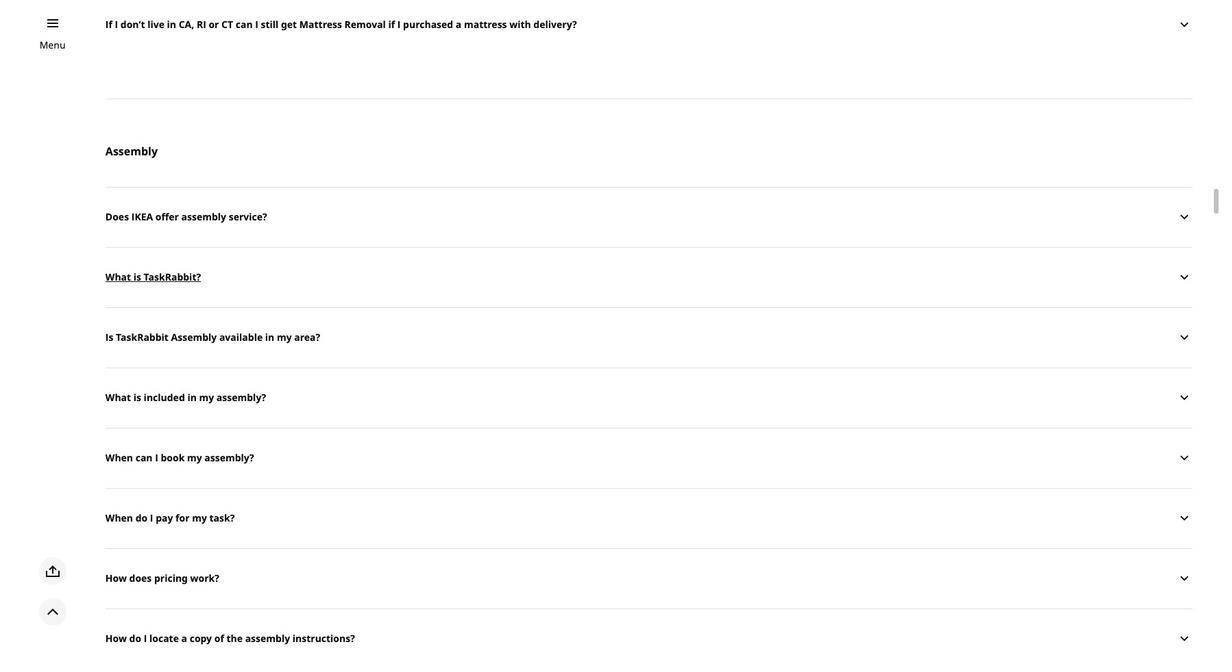 Task type: describe. For each thing, give the bounding box(es) containing it.
how do i locate a copy of the assembly instructions?
[[105, 633, 355, 646]]

in for live
[[167, 18, 176, 31]]

copy
[[190, 633, 212, 646]]

available
[[219, 331, 263, 344]]

is for included
[[134, 391, 141, 404]]

still
[[261, 18, 279, 31]]

book
[[161, 452, 185, 465]]

do for how
[[129, 633, 141, 646]]

what for what is included in my assembly?
[[105, 391, 131, 404]]

1 vertical spatial can
[[136, 452, 153, 465]]

mattress
[[299, 18, 342, 31]]

do for when
[[136, 512, 148, 525]]

when do i pay for my task? button
[[105, 488, 1193, 549]]

purchased
[[403, 18, 453, 31]]

pricing
[[154, 572, 188, 585]]

ri
[[197, 18, 206, 31]]

what is included in my assembly?
[[105, 391, 266, 404]]

i left locate on the left bottom
[[144, 633, 147, 646]]

if
[[105, 18, 112, 31]]

menu
[[40, 38, 66, 51]]

how does pricing work? button
[[105, 549, 1193, 609]]

task?
[[209, 512, 235, 525]]

delivery?
[[534, 18, 577, 31]]

i right 'if'
[[115, 18, 118, 31]]

taskrabbit?
[[144, 271, 201, 284]]

what is taskrabbit? button
[[105, 247, 1193, 307]]

pay
[[156, 512, 173, 525]]

how for how do i locate a copy of the assembly instructions?
[[105, 633, 127, 646]]

ikea
[[131, 210, 153, 224]]

mattress
[[464, 18, 507, 31]]

is taskrabbit assembly available in my area?
[[105, 331, 320, 344]]

is for taskrabbit?
[[134, 271, 141, 284]]

how for how does pricing work?
[[105, 572, 127, 585]]

work?
[[190, 572, 219, 585]]

what for what is taskrabbit?
[[105, 271, 131, 284]]

taskrabbit
[[116, 331, 169, 344]]

my right included
[[199, 391, 214, 404]]

when for when can i book my assembly?
[[105, 452, 133, 465]]

offer
[[155, 210, 179, 224]]

how does pricing work?
[[105, 572, 219, 585]]

the
[[227, 633, 243, 646]]

ca,
[[179, 18, 194, 31]]

don't
[[121, 18, 145, 31]]

does
[[129, 572, 152, 585]]

when for when do i pay for my task?
[[105, 512, 133, 525]]

what is taskrabbit?
[[105, 271, 201, 284]]



Task type: vqa. For each thing, say whether or not it's contained in the screenshot.
50% in the Slide into the weekend with 50% off adult entrées at your local IKEA store's Swedish Restaurant every Friday until 8/31/24. Bring an appetite and a few hungry friends who love half priced meatballs, plant balls, salmon filet meals and more.
no



Task type: locate. For each thing, give the bounding box(es) containing it.
1 vertical spatial do
[[129, 633, 141, 646]]

0 horizontal spatial in
[[167, 18, 176, 31]]

1 horizontal spatial assembly
[[245, 633, 290, 646]]

if i don't live in ca, ri or ct can i still get mattress removal if i purchased a mattress with delivery?
[[105, 18, 577, 31]]

0 vertical spatial when
[[105, 452, 133, 465]]

1 when from the top
[[105, 452, 133, 465]]

a
[[456, 18, 462, 31], [181, 633, 187, 646]]

2 vertical spatial in
[[187, 391, 197, 404]]

1 what from the top
[[105, 271, 131, 284]]

removal
[[345, 18, 386, 31]]

for
[[176, 512, 190, 525]]

0 vertical spatial assembly
[[105, 144, 158, 159]]

0 horizontal spatial can
[[136, 452, 153, 465]]

2 is from the top
[[134, 391, 141, 404]]

2 how from the top
[[105, 633, 127, 646]]

i
[[115, 18, 118, 31], [255, 18, 258, 31], [398, 18, 401, 31], [155, 452, 158, 465], [150, 512, 153, 525], [144, 633, 147, 646]]

0 vertical spatial do
[[136, 512, 148, 525]]

2 when from the top
[[105, 512, 133, 525]]

2 what from the top
[[105, 391, 131, 404]]

is left included
[[134, 391, 141, 404]]

ct
[[221, 18, 233, 31]]

is inside dropdown button
[[134, 271, 141, 284]]

0 vertical spatial what
[[105, 271, 131, 284]]

1 vertical spatial in
[[265, 331, 274, 344]]

when inside dropdown button
[[105, 512, 133, 525]]

assembly left available
[[171, 331, 217, 344]]

when can i book my assembly?
[[105, 452, 254, 465]]

can right ct
[[236, 18, 253, 31]]

0 vertical spatial a
[[456, 18, 462, 31]]

is
[[134, 271, 141, 284], [134, 391, 141, 404]]

1 horizontal spatial assembly
[[171, 331, 217, 344]]

in inside what is included in my assembly? dropdown button
[[187, 391, 197, 404]]

0 horizontal spatial assembly
[[181, 210, 226, 224]]

assembly up ikea
[[105, 144, 158, 159]]

instructions?
[[293, 633, 355, 646]]

in inside if i don't live in ca, ri or ct can i still get mattress removal if i purchased a mattress with delivery? dropdown button
[[167, 18, 176, 31]]

do left pay
[[136, 512, 148, 525]]

what inside dropdown button
[[105, 391, 131, 404]]

in right included
[[187, 391, 197, 404]]

menu button
[[40, 38, 66, 53]]

1 vertical spatial how
[[105, 633, 127, 646]]

assembly right offer
[[181, 210, 226, 224]]

if i don't live in ca, ri or ct can i still get mattress removal if i purchased a mattress with delivery? button
[[105, 0, 1193, 55]]

assembly
[[105, 144, 158, 159], [171, 331, 217, 344]]

what
[[105, 271, 131, 284], [105, 391, 131, 404]]

if
[[388, 18, 395, 31]]

assembly? for what is included in my assembly?
[[217, 391, 266, 404]]

what is included in my assembly? button
[[105, 368, 1193, 428]]

1 vertical spatial is
[[134, 391, 141, 404]]

is taskrabbit assembly available in my area? button
[[105, 307, 1193, 368]]

i inside dropdown button
[[150, 512, 153, 525]]

what left taskrabbit?
[[105, 271, 131, 284]]

when can i book my assembly? button
[[105, 428, 1193, 488]]

how left locate on the left bottom
[[105, 633, 127, 646]]

in for available
[[265, 331, 274, 344]]

2 horizontal spatial in
[[265, 331, 274, 344]]

assembly? right book
[[205, 452, 254, 465]]

1 vertical spatial assembly
[[171, 331, 217, 344]]

0 horizontal spatial a
[[181, 633, 187, 646]]

1 vertical spatial what
[[105, 391, 131, 404]]

i left pay
[[150, 512, 153, 525]]

1 vertical spatial a
[[181, 633, 187, 646]]

in
[[167, 18, 176, 31], [265, 331, 274, 344], [187, 391, 197, 404]]

service?
[[229, 210, 267, 224]]

does ikea offer assembly service?
[[105, 210, 267, 224]]

when left pay
[[105, 512, 133, 525]]

1 how from the top
[[105, 572, 127, 585]]

1 is from the top
[[134, 271, 141, 284]]

or
[[209, 18, 219, 31]]

1 vertical spatial assembly?
[[205, 452, 254, 465]]

of
[[214, 633, 224, 646]]

my right the for
[[192, 512, 207, 525]]

when
[[105, 452, 133, 465], [105, 512, 133, 525]]

can left book
[[136, 452, 153, 465]]

when inside dropdown button
[[105, 452, 133, 465]]

is
[[105, 331, 113, 344]]

0 vertical spatial assembly?
[[217, 391, 266, 404]]

included
[[144, 391, 185, 404]]

my right book
[[187, 452, 202, 465]]

a left copy
[[181, 633, 187, 646]]

assembly inside dropdown button
[[171, 331, 217, 344]]

0 vertical spatial can
[[236, 18, 253, 31]]

assembly right the
[[245, 633, 290, 646]]

1 horizontal spatial can
[[236, 18, 253, 31]]

assembly? for when can i book my assembly?
[[205, 452, 254, 465]]

area?
[[294, 331, 320, 344]]

do left locate on the left bottom
[[129, 633, 141, 646]]

when left book
[[105, 452, 133, 465]]

is left taskrabbit?
[[134, 271, 141, 284]]

what inside dropdown button
[[105, 271, 131, 284]]

0 vertical spatial assembly
[[181, 210, 226, 224]]

i left book
[[155, 452, 158, 465]]

does
[[105, 210, 129, 224]]

my left area?
[[277, 331, 292, 344]]

0 vertical spatial is
[[134, 271, 141, 284]]

in left ca,
[[167, 18, 176, 31]]

my
[[277, 331, 292, 344], [199, 391, 214, 404], [187, 452, 202, 465], [192, 512, 207, 525]]

0 vertical spatial in
[[167, 18, 176, 31]]

how do i locate a copy of the assembly instructions? button
[[105, 609, 1193, 654]]

assembly?
[[217, 391, 266, 404], [205, 452, 254, 465]]

when do i pay for my task?
[[105, 512, 235, 525]]

do inside dropdown button
[[129, 633, 141, 646]]

live
[[147, 18, 164, 31]]

i left still
[[255, 18, 258, 31]]

1 vertical spatial assembly
[[245, 633, 290, 646]]

in right available
[[265, 331, 274, 344]]

locate
[[149, 633, 179, 646]]

1 horizontal spatial a
[[456, 18, 462, 31]]

0 vertical spatial how
[[105, 572, 127, 585]]

0 horizontal spatial assembly
[[105, 144, 158, 159]]

1 horizontal spatial in
[[187, 391, 197, 404]]

with
[[509, 18, 531, 31]]

is inside dropdown button
[[134, 391, 141, 404]]

how left does
[[105, 572, 127, 585]]

assembly? down available
[[217, 391, 266, 404]]

get
[[281, 18, 297, 31]]

how
[[105, 572, 127, 585], [105, 633, 127, 646]]

what left included
[[105, 391, 131, 404]]

in inside is taskrabbit assembly available in my area? dropdown button
[[265, 331, 274, 344]]

1 vertical spatial when
[[105, 512, 133, 525]]

i right the if
[[398, 18, 401, 31]]

do
[[136, 512, 148, 525], [129, 633, 141, 646]]

do inside dropdown button
[[136, 512, 148, 525]]

does ikea offer assembly service? button
[[105, 187, 1193, 247]]

can
[[236, 18, 253, 31], [136, 452, 153, 465]]

assembly
[[181, 210, 226, 224], [245, 633, 290, 646]]

a left mattress
[[456, 18, 462, 31]]



